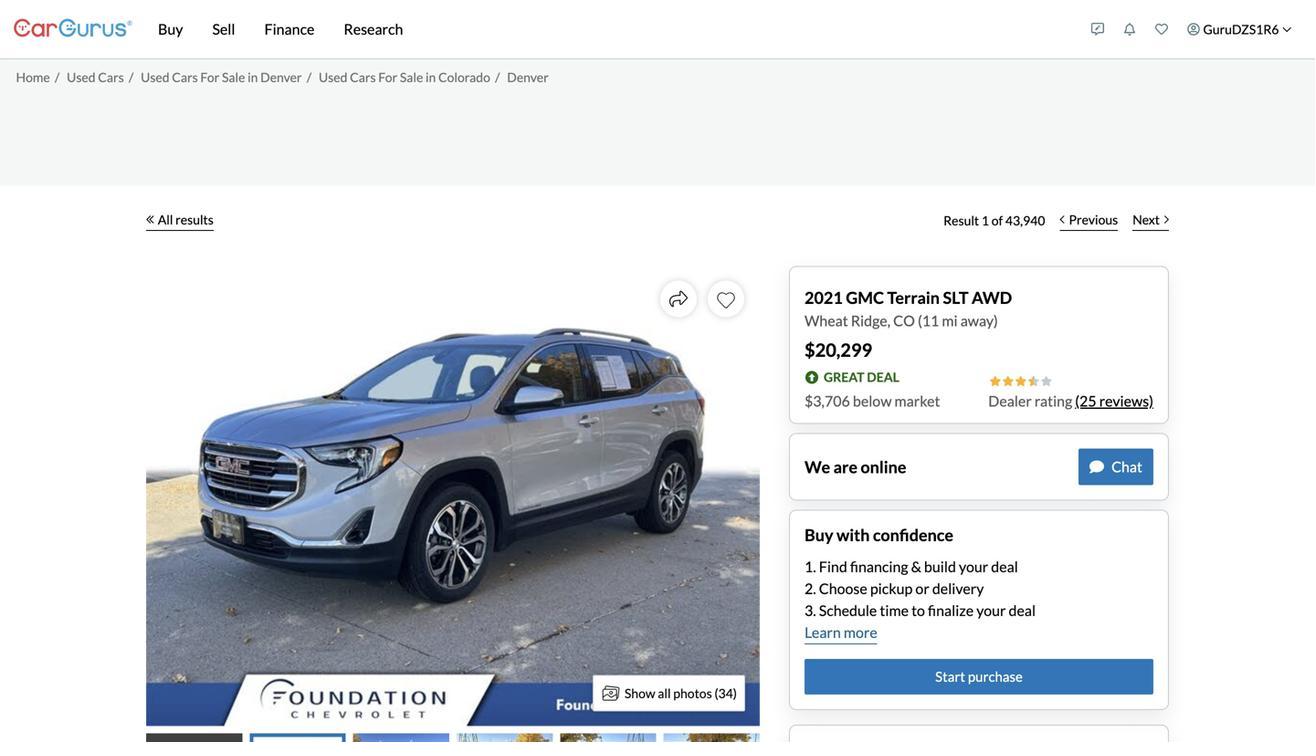 Task type: vqa. For each thing, say whether or not it's contained in the screenshot.
EV sales are up but not all EVs are selling at the same rate, says CarGurus' Kevin Roberts
no



Task type: describe. For each thing, give the bounding box(es) containing it.
used cars for sale in denver link
[[141, 69, 302, 85]]

all
[[658, 686, 671, 701]]

share image
[[669, 290, 688, 308]]

2021
[[805, 288, 843, 308]]

1 denver from the left
[[260, 69, 302, 85]]

chevron down image
[[1282, 24, 1292, 34]]

chevron double left image
[[146, 215, 154, 224]]

terrain
[[887, 288, 940, 308]]

1 sale from the left
[[222, 69, 245, 85]]

1 for from the left
[[200, 69, 219, 85]]

(34)
[[714, 686, 737, 701]]

2 sale from the left
[[400, 69, 423, 85]]

gurudzs1r6 menu
[[1082, 4, 1301, 55]]

2 cars from the left
[[172, 69, 198, 85]]

buy with confidence
[[805, 525, 953, 545]]

home link
[[16, 69, 50, 85]]

start
[[935, 669, 965, 685]]

photos
[[673, 686, 712, 701]]

financing
[[850, 558, 908, 576]]

chat button
[[1079, 449, 1153, 485]]

view vehicle photo 3 image
[[353, 734, 449, 742]]

home
[[16, 69, 50, 85]]

build
[[924, 558, 956, 576]]

research
[[344, 20, 403, 38]]

2 denver from the left
[[507, 69, 549, 85]]

below
[[853, 392, 892, 410]]

comment image
[[1090, 460, 1104, 474]]

purchase
[[968, 669, 1023, 685]]

schedule
[[819, 602, 877, 620]]

3 used from the left
[[319, 69, 347, 85]]

ridge,
[[851, 312, 890, 330]]

sell
[[212, 20, 235, 38]]

show
[[625, 686, 655, 701]]

view vehicle photo 6 image
[[664, 734, 760, 742]]

home / used cars / used cars for sale in denver / used cars for sale in colorado / denver
[[16, 69, 549, 85]]

next
[[1133, 212, 1160, 227]]

2 in from the left
[[426, 69, 436, 85]]

1
[[982, 213, 989, 228]]

rating
[[1035, 392, 1072, 410]]

away)
[[960, 312, 998, 330]]

(11
[[918, 312, 939, 330]]

gmc
[[846, 288, 884, 308]]

dealer rating (25 reviews)
[[988, 392, 1153, 410]]

mi
[[942, 312, 958, 330]]

dealer
[[988, 392, 1032, 410]]

4 / from the left
[[495, 69, 500, 85]]

2 for from the left
[[378, 69, 397, 85]]

user icon image
[[1187, 23, 1200, 36]]

view vehicle photo 4 image
[[457, 734, 553, 742]]

co
[[893, 312, 915, 330]]

start purchase
[[935, 669, 1023, 685]]

slt
[[943, 288, 969, 308]]

3 cars from the left
[[350, 69, 376, 85]]

finance button
[[250, 0, 329, 58]]

buy for buy
[[158, 20, 183, 38]]

(25 reviews) button
[[1075, 390, 1153, 412]]

time
[[880, 602, 909, 620]]

1 in from the left
[[248, 69, 258, 85]]

$3,706 below market
[[805, 392, 940, 410]]

0 vertical spatial your
[[959, 558, 988, 576]]

awd
[[972, 288, 1012, 308]]

great
[[824, 369, 864, 385]]

cargurus logo homepage link image
[[14, 3, 132, 55]]

cargurus logo homepage link link
[[14, 3, 132, 55]]

(25
[[1075, 392, 1096, 410]]

view vehicle photo 1 image
[[146, 734, 242, 742]]

delivery
[[932, 580, 984, 598]]

gurudzs1r6 menu item
[[1178, 4, 1301, 55]]

result
[[943, 213, 979, 228]]

previous
[[1069, 212, 1118, 227]]



Task type: locate. For each thing, give the bounding box(es) containing it.
wheat
[[805, 312, 848, 330]]

2 horizontal spatial used
[[319, 69, 347, 85]]

sale down the sell dropdown button in the left top of the page
[[222, 69, 245, 85]]

0 vertical spatial buy
[[158, 20, 183, 38]]

1 horizontal spatial in
[[426, 69, 436, 85]]

1 / from the left
[[55, 69, 60, 85]]

2 / from the left
[[129, 69, 133, 85]]

cars down "buy" popup button
[[172, 69, 198, 85]]

deal
[[867, 369, 899, 385]]

0 horizontal spatial used
[[67, 69, 96, 85]]

saved cars image
[[1155, 23, 1168, 36]]

1 horizontal spatial sale
[[400, 69, 423, 85]]

chevron left image
[[1060, 215, 1064, 224]]

buy
[[158, 20, 183, 38], [805, 525, 833, 545]]

1 vertical spatial your
[[976, 602, 1006, 620]]

all
[[158, 212, 173, 227]]

reviews)
[[1099, 392, 1153, 410]]

market
[[895, 392, 940, 410]]

view vehicle photo 2 image
[[250, 734, 346, 742]]

buy inside popup button
[[158, 20, 183, 38]]

sale left colorado
[[400, 69, 423, 85]]

for down the sell dropdown button in the left top of the page
[[200, 69, 219, 85]]

we are online
[[805, 457, 906, 477]]

colorado
[[438, 69, 490, 85]]

finance
[[264, 20, 315, 38]]

denver right colorado
[[507, 69, 549, 85]]

1 horizontal spatial cars
[[172, 69, 198, 85]]

sale
[[222, 69, 245, 85], [400, 69, 423, 85]]

denver down the finance dropdown button
[[260, 69, 302, 85]]

in down the sell dropdown button in the left top of the page
[[248, 69, 258, 85]]

used down research dropdown button
[[319, 69, 347, 85]]

cars
[[98, 69, 124, 85], [172, 69, 198, 85], [350, 69, 376, 85]]

with
[[837, 525, 870, 545]]

$3,706
[[805, 392, 850, 410]]

used cars link
[[67, 69, 124, 85]]

more
[[844, 624, 877, 642]]

finalize
[[928, 602, 974, 620]]

of
[[991, 213, 1003, 228]]

for
[[200, 69, 219, 85], [378, 69, 397, 85]]

deal up 'purchase' at the right bottom
[[1009, 602, 1036, 620]]

in
[[248, 69, 258, 85], [426, 69, 436, 85]]

all results
[[158, 212, 214, 227]]

0 horizontal spatial denver
[[260, 69, 302, 85]]

used
[[67, 69, 96, 85], [141, 69, 169, 85], [319, 69, 347, 85]]

/ right used cars link at the top of page
[[129, 69, 133, 85]]

2 horizontal spatial cars
[[350, 69, 376, 85]]

online
[[861, 457, 906, 477]]

buy for buy with confidence
[[805, 525, 833, 545]]

/ right home
[[55, 69, 60, 85]]

used down "buy" popup button
[[141, 69, 169, 85]]

1 horizontal spatial for
[[378, 69, 397, 85]]

0 horizontal spatial sale
[[222, 69, 245, 85]]

great deal
[[824, 369, 899, 385]]

or
[[915, 580, 929, 598]]

buy left sell
[[158, 20, 183, 38]]

0 horizontal spatial cars
[[98, 69, 124, 85]]

show all photos (34)
[[625, 686, 737, 701]]

menu bar containing buy
[[132, 0, 1082, 58]]

show all photos (34) link
[[593, 675, 745, 712]]

/ right colorado
[[495, 69, 500, 85]]

buy button
[[143, 0, 198, 58]]

1 horizontal spatial used
[[141, 69, 169, 85]]

previous link
[[1052, 200, 1125, 241]]

&
[[911, 558, 921, 576]]

pickup
[[870, 580, 913, 598]]

43,940
[[1005, 213, 1045, 228]]

view vehicle photo 5 image
[[560, 734, 656, 742]]

to
[[911, 602, 925, 620]]

3 / from the left
[[307, 69, 311, 85]]

for down research dropdown button
[[378, 69, 397, 85]]

1 horizontal spatial denver
[[507, 69, 549, 85]]

used right home 'link'
[[67, 69, 96, 85]]

cars down cargurus logo homepage link
[[98, 69, 124, 85]]

all results link
[[146, 200, 214, 241]]

choose
[[819, 580, 867, 598]]

2 used from the left
[[141, 69, 169, 85]]

denver
[[260, 69, 302, 85], [507, 69, 549, 85]]

in left colorado
[[426, 69, 436, 85]]

chat
[[1111, 458, 1142, 476]]

0 horizontal spatial in
[[248, 69, 258, 85]]

1 used from the left
[[67, 69, 96, 85]]

learn
[[805, 624, 841, 642]]

1 vertical spatial buy
[[805, 525, 833, 545]]

/
[[55, 69, 60, 85], [129, 69, 133, 85], [307, 69, 311, 85], [495, 69, 500, 85]]

open notifications image
[[1123, 23, 1136, 36]]

start purchase button
[[805, 659, 1153, 695]]

are
[[833, 457, 857, 477]]

menu bar
[[132, 0, 1082, 58]]

your down delivery
[[976, 602, 1006, 620]]

$20,299
[[805, 339, 872, 361]]

gurudzs1r6 button
[[1178, 4, 1301, 55]]

0 horizontal spatial buy
[[158, 20, 183, 38]]

/ down the finance dropdown button
[[307, 69, 311, 85]]

learn more link
[[805, 622, 877, 645]]

cars down research dropdown button
[[350, 69, 376, 85]]

your up delivery
[[959, 558, 988, 576]]

1 horizontal spatial buy
[[805, 525, 833, 545]]

used cars for sale in colorado link
[[319, 69, 490, 85]]

sell button
[[198, 0, 250, 58]]

0 vertical spatial deal
[[991, 558, 1018, 576]]

deal right 'build'
[[991, 558, 1018, 576]]

find financing & build your deal choose pickup or delivery schedule time to finalize your deal learn more
[[805, 558, 1036, 642]]

chevron right image
[[1164, 215, 1169, 224]]

results
[[175, 212, 214, 227]]

deal
[[991, 558, 1018, 576], [1009, 602, 1036, 620]]

add a car review image
[[1091, 23, 1104, 36]]

buy left with
[[805, 525, 833, 545]]

we
[[805, 457, 830, 477]]

vehicle full photo image
[[146, 266, 760, 726]]

gurudzs1r6
[[1203, 21, 1279, 37]]

tab list
[[146, 734, 760, 742]]

confidence
[[873, 525, 953, 545]]

research button
[[329, 0, 418, 58]]

1 vertical spatial deal
[[1009, 602, 1036, 620]]

2021 gmc terrain slt awd wheat ridge, co (11 mi away)
[[805, 288, 1012, 330]]

result 1 of 43,940
[[943, 213, 1045, 228]]

0 horizontal spatial for
[[200, 69, 219, 85]]

next link
[[1125, 200, 1176, 241]]

find
[[819, 558, 847, 576]]

1 cars from the left
[[98, 69, 124, 85]]

your
[[959, 558, 988, 576], [976, 602, 1006, 620]]



